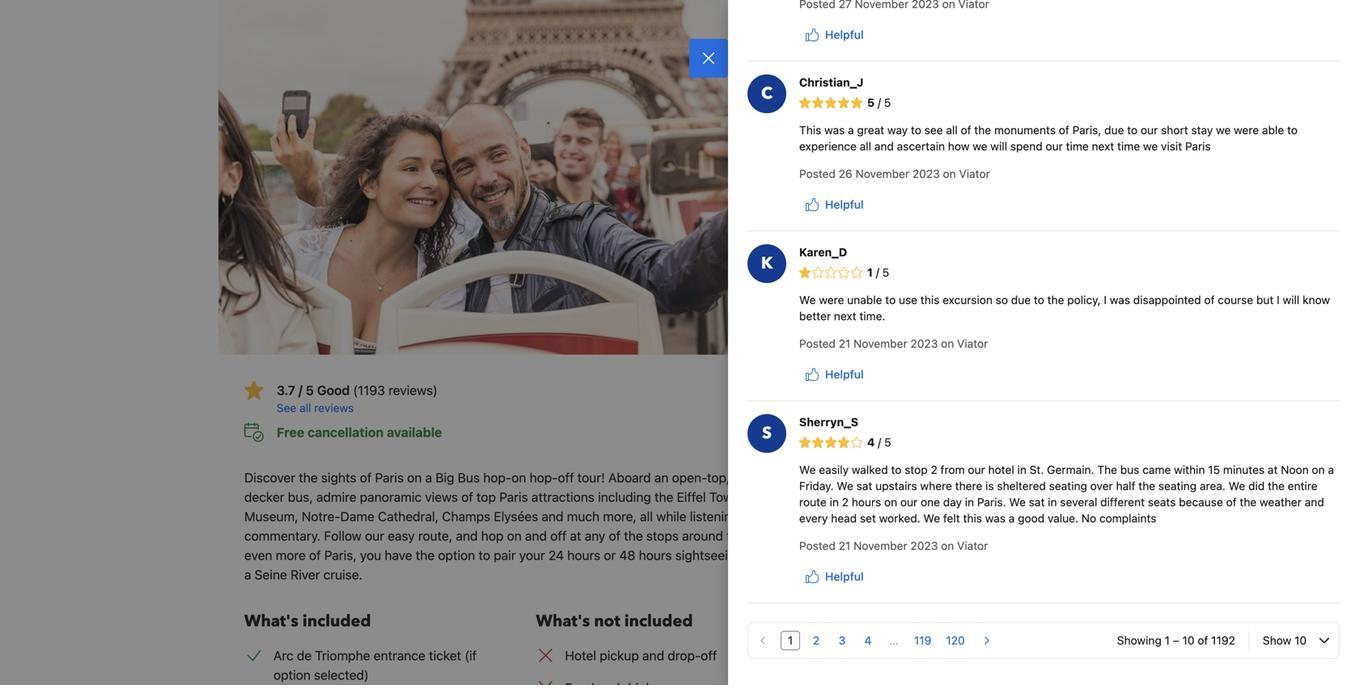 Task type: vqa. For each thing, say whether or not it's contained in the screenshot.
San Diego
no



Task type: locate. For each thing, give the bounding box(es) containing it.
1 vertical spatial november
[[854, 337, 908, 350]]

november down time.
[[854, 337, 908, 350]]

all inside 3.7 / 5 good (1193 reviews) see all reviews
[[300, 401, 311, 415]]

4 helpful button from the top
[[799, 562, 870, 591]]

how
[[948, 140, 970, 153]]

posted 21 november 2023 on viator
[[799, 337, 988, 350], [799, 539, 988, 553]]

free left 119 button
[[874, 646, 902, 662]]

0 horizontal spatial 24
[[549, 548, 564, 563]]

1 horizontal spatial more
[[866, 450, 894, 463]]

a
[[848, 123, 854, 137], [1328, 463, 1334, 477], [425, 470, 432, 485], [1009, 512, 1015, 525], [244, 567, 251, 583]]

of inside 'we easily walked to stop 2  from our hotel in st. germain.  the bus came within 15 minutes at noon on a friday. we sat upstairs where there is sheltered seating over half the seating area.  we did the entire route in 2 hours on our one day in paris.  we sat in several different seats because of the weather and every head set worked.  we felt this was a good value.  no complaints'
[[1226, 496, 1237, 509]]

0 horizontal spatial cancellation
[[308, 425, 384, 440]]

1 vertical spatial 4
[[865, 634, 872, 647]]

0 horizontal spatial time
[[1066, 140, 1089, 153]]

posted 21 november 2023 on viator for s
[[799, 539, 988, 553]]

eiffel
[[677, 490, 706, 505]]

1 posted from the top
[[799, 167, 836, 180]]

posted down better
[[799, 337, 836, 350]]

0 vertical spatial were
[[1234, 123, 1259, 137]]

1 horizontal spatial paris,
[[1073, 123, 1102, 137]]

24 inside region
[[996, 505, 1021, 532]]

helpful button for k
[[799, 360, 870, 389]]

seating down within
[[1159, 479, 1197, 493]]

4 left … in the bottom right of the page
[[865, 634, 872, 647]]

0 vertical spatial 2023
[[913, 167, 940, 180]]

1 left –
[[1165, 634, 1170, 647]]

option down route,
[[438, 548, 475, 563]]

3
[[839, 634, 846, 647]]

2 vertical spatial 2
[[813, 634, 820, 647]]

of right because
[[1226, 496, 1237, 509]]

course
[[1218, 293, 1253, 307]]

5 for c
[[884, 96, 891, 109]]

this
[[921, 293, 940, 307], [963, 512, 982, 525]]

have
[[385, 548, 412, 563]]

1 horizontal spatial will
[[1283, 293, 1300, 307]]

time left visit
[[1117, 140, 1140, 153]]

2 up where
[[931, 463, 938, 477]]

…
[[890, 634, 899, 647]]

this right use
[[921, 293, 940, 307]]

0 vertical spatial see
[[925, 123, 943, 137]]

0 horizontal spatial hop-
[[483, 470, 512, 485]]

next left visit
[[1092, 140, 1114, 153]]

at inside 'we easily walked to stop 2  from our hotel in st. germain.  the bus came within 15 minutes at noon on a friday. we sat upstairs where there is sheltered seating over half the seating area.  we did the entire route in 2 hours on our one day in paris.  we sat in several different seats because of the weather and every head set worked.  we felt this was a good value.  no complaints'
[[1268, 463, 1278, 477]]

the inside this was a great way to see all of the monuments of paris, due to our short stay we were able to experience all and ascertain how we will spend our time next time we visit paris
[[974, 123, 991, 137]]

there
[[955, 479, 983, 493]]

and up 'your'
[[525, 528, 547, 544]]

paris down stay
[[1185, 140, 1211, 153]]

1 21 from the top
[[839, 337, 851, 350]]

1 vertical spatial will
[[1283, 293, 1300, 307]]

0 vertical spatial show
[[1015, 303, 1045, 317]]

cancellation down reviews
[[308, 425, 384, 440]]

at inside discover the sights of paris on a big bus hop-on hop-off tour! aboard an open-top, double- decker bus, admire panoramic views of top paris attractions including the eiffel tower, louvre museum, notre-dame cathedral, champs elysées and much more, all while listening to audio commentary. follow our easy route, and hop on and off at any of the stops around town. to see even more of paris, you have the option to pair your 24 hours or 48 hours sightseeing pass with a seine river cruise.
[[570, 528, 581, 544]]

0 horizontal spatial sat
[[857, 479, 872, 493]]

was
[[825, 123, 845, 137], [1110, 293, 1130, 307], [985, 512, 1006, 525]]

tickets
[[828, 381, 882, 403]]

weather
[[1260, 496, 1302, 509]]

of left course
[[1204, 293, 1215, 307]]

0 vertical spatial viator
[[959, 167, 990, 180]]

the left "monuments" at top
[[974, 123, 991, 137]]

5 up way
[[884, 96, 891, 109]]

top
[[477, 490, 496, 505]]

0 horizontal spatial included
[[303, 610, 371, 633]]

3 posted from the top
[[799, 539, 836, 553]]

4 inside button
[[865, 634, 872, 647]]

hotel
[[988, 463, 1014, 477]]

group containing 1
[[748, 626, 1001, 655]]

c
[[761, 83, 773, 105]]

0 vertical spatial this
[[921, 293, 940, 307]]

1 vertical spatial see
[[780, 528, 800, 544]]

1 horizontal spatial time
[[1117, 140, 1140, 153]]

in up value.
[[1048, 496, 1057, 509]]

0 horizontal spatial was
[[825, 123, 845, 137]]

next
[[1092, 140, 1114, 153], [834, 309, 857, 323]]

2 what's from the left
[[536, 610, 590, 633]]

a left good
[[1009, 512, 1015, 525]]

0 vertical spatial 24
[[996, 505, 1021, 532]]

1 horizontal spatial show
[[1015, 303, 1045, 317]]

dialog
[[689, 0, 1359, 685]]

were inside we were unable to use this excursion so due to the policy, i was disappointed of course but i will know better next time.
[[819, 293, 844, 307]]

2 21 from the top
[[839, 539, 851, 553]]

paris inside this was a great way to see all of the monuments of paris, due to our short stay we were able to experience all and ascertain how we will spend our time next time we visit paris
[[1185, 140, 1211, 153]]

our up "worked."
[[900, 496, 918, 509]]

hop- up attractions on the left bottom of page
[[530, 470, 558, 485]]

tower,
[[709, 490, 747, 505]]

hop
[[481, 528, 504, 544]]

show right "so"
[[1015, 303, 1045, 317]]

2 horizontal spatial 24
[[996, 505, 1021, 532]]

0 horizontal spatial i
[[1104, 293, 1107, 307]]

due inside we were unable to use this excursion so due to the policy, i was disappointed of course but i will know better next time.
[[1011, 293, 1031, 307]]

helpful button up sherryn_s
[[799, 360, 870, 389]]

5 up time.
[[882, 266, 889, 279]]

2
[[931, 463, 938, 477], [842, 496, 849, 509], [813, 634, 820, 647]]

21 for k
[[839, 337, 851, 350]]

1 inside button
[[788, 634, 793, 647]]

all left while
[[640, 509, 653, 524]]

2 up "head"
[[842, 496, 849, 509]]

the down came on the right bottom of the page
[[1139, 479, 1156, 493]]

see
[[277, 401, 297, 415]]

did
[[1249, 479, 1265, 493]]

know
[[1303, 293, 1330, 307]]

and
[[874, 140, 894, 153], [886, 381, 916, 403], [1305, 496, 1324, 509], [542, 509, 564, 524], [456, 528, 478, 544], [525, 528, 547, 544], [642, 648, 664, 663]]

to right able
[[1287, 123, 1298, 137]]

1 horizontal spatial 2
[[842, 496, 849, 509]]

2 vertical spatial viator
[[957, 539, 988, 553]]

we right how
[[973, 140, 988, 153]]

paris.
[[977, 496, 1006, 509]]

1 horizontal spatial option
[[438, 548, 475, 563]]

0 vertical spatial option
[[438, 548, 475, 563]]

5 / 5
[[867, 96, 891, 109]]

1 vertical spatial 24
[[549, 548, 564, 563]]

0 horizontal spatial paris,
[[324, 548, 357, 563]]

we up better
[[799, 293, 816, 307]]

our inside discover the sights of paris on a big bus hop-on hop-off tour! aboard an open-top, double- decker bus, admire panoramic views of top paris attractions including the eiffel tower, louvre museum, notre-dame cathedral, champs elysées and much more, all while listening to audio commentary. follow our easy route, and hop on and off at any of the stops around town. to see even more of paris, you have the option to pair your 24 hours or 48 hours sightseeing pass with a seine river cruise.
[[365, 528, 384, 544]]

of inside we were unable to use this excursion so due to the policy, i was disappointed of course but i will know better next time.
[[1204, 293, 1215, 307]]

november down the set
[[854, 539, 908, 553]]

i right policy,
[[1104, 293, 1107, 307]]

we
[[799, 293, 816, 307], [799, 463, 816, 477], [837, 479, 854, 493], [1229, 479, 1245, 493], [1009, 496, 1026, 509], [924, 512, 940, 525]]

1 horizontal spatial cancellation
[[905, 646, 981, 662]]

available right the '120' button
[[984, 646, 1039, 662]]

1 helpful button from the top
[[799, 20, 870, 49]]

1 horizontal spatial hours
[[639, 548, 672, 563]]

this inside 'we easily walked to stop 2  from our hotel in st. germain.  the bus came within 15 minutes at noon on a friday. we sat upstairs where there is sheltered seating over half the seating area.  we did the entire route in 2 hours on our one day in paris.  we sat in several different seats because of the weather and every head set worked.  we felt this was a good value.  no complaints'
[[963, 512, 982, 525]]

1 posted 21 november 2023 on viator from the top
[[799, 337, 988, 350]]

what's included
[[244, 610, 371, 633]]

option down arc
[[273, 668, 311, 683]]

group
[[748, 626, 1001, 655]]

1 vertical spatial free cancellation available
[[874, 646, 1039, 662]]

we down easily
[[837, 479, 854, 493]]

0 vertical spatial will
[[991, 140, 1007, 153]]

our up you
[[365, 528, 384, 544]]

photos
[[1080, 303, 1117, 317]]

on
[[943, 167, 956, 180], [941, 337, 954, 350], [1312, 463, 1325, 477], [407, 470, 422, 485], [512, 470, 526, 485], [884, 496, 897, 509], [507, 528, 522, 544], [941, 539, 954, 553]]

posted 21 november 2023 on viator down time.
[[799, 337, 988, 350]]

over
[[1090, 479, 1113, 493]]

3 helpful button from the top
[[799, 360, 870, 389]]

0 horizontal spatial see
[[780, 528, 800, 544]]

see inside this was a great way to see all of the monuments of paris, due to our short stay we were able to experience all and ascertain how we will spend our time next time we visit paris
[[925, 123, 943, 137]]

to left pair
[[479, 548, 490, 563]]

s
[[762, 422, 772, 445]]

of
[[961, 123, 971, 137], [1059, 123, 1070, 137], [1204, 293, 1215, 307], [360, 470, 372, 485], [461, 490, 473, 505], [1226, 496, 1237, 509], [609, 528, 621, 544], [309, 548, 321, 563], [1198, 634, 1208, 647]]

free cancellation available down ticket
[[874, 646, 1039, 662]]

2 horizontal spatial paris
[[1185, 140, 1211, 153]]

2 posted 21 november 2023 on viator from the top
[[799, 539, 988, 553]]

bus,
[[288, 490, 313, 505]]

to inside 'we easily walked to stop 2  from our hotel in st. germain.  the bus came within 15 minutes at noon on a friday. we sat upstairs where there is sheltered seating over half the seating area.  we did the entire route in 2 hours on our one day in paris.  we sat in several different seats because of the weather and every head set worked.  we felt this was a good value.  no complaints'
[[891, 463, 902, 477]]

we right stay
[[1216, 123, 1231, 137]]

all
[[946, 123, 958, 137], [860, 140, 871, 153], [1048, 303, 1060, 317], [300, 401, 311, 415], [640, 509, 653, 524]]

and left 'prices'
[[886, 381, 916, 403]]

0 horizontal spatial paris
[[375, 470, 404, 485]]

region containing 23
[[815, 471, 1128, 565]]

3.7 / 5 good (1193 reviews) see all reviews
[[277, 383, 438, 415]]

karen_d
[[799, 246, 847, 259]]

0 vertical spatial posted 21 november 2023 on viator
[[799, 337, 988, 350]]

1 vertical spatial more
[[276, 548, 306, 563]]

listening
[[690, 509, 739, 524]]

minutes
[[1223, 463, 1265, 477]]

1 horizontal spatial 1
[[867, 266, 873, 279]]

will inside this was a great way to see all of the monuments of paris, due to our short stay we were able to experience all and ascertain how we will spend our time next time we visit paris
[[991, 140, 1007, 153]]

0 vertical spatial due
[[1105, 123, 1124, 137]]

cancellation right … in the bottom right of the page
[[905, 646, 981, 662]]

1 vertical spatial were
[[819, 293, 844, 307]]

show for show more dates
[[834, 450, 864, 463]]

1 vertical spatial posted 21 november 2023 on viator
[[799, 539, 988, 553]]

4 up show more dates
[[867, 436, 875, 449]]

1 horizontal spatial sat
[[1029, 496, 1045, 509]]

at
[[1268, 463, 1278, 477], [570, 528, 581, 544]]

119 button
[[910, 631, 936, 651]]

1 what's from the left
[[244, 610, 298, 633]]

paris, inside discover the sights of paris on a big bus hop-on hop-off tour! aboard an open-top, double- decker bus, admire panoramic views of top paris attractions including the eiffel tower, louvre museum, notre-dame cathedral, champs elysées and much more, all while listening to audio commentary. follow our easy route, and hop on and off at any of the stops around town. to see even more of paris, you have the option to pair your 24 hours or 48 hours sightseeing pass with a seine river cruise.
[[324, 548, 357, 563]]

this was a great way to see all of the monuments of paris, due to our short stay we were able to experience all and ascertain how we will spend our time next time we visit paris
[[799, 123, 1298, 153]]

in
[[1018, 463, 1027, 477], [830, 496, 839, 509], [965, 496, 974, 509], [1048, 496, 1057, 509]]

free cancellation available
[[277, 425, 442, 440], [874, 646, 1039, 662]]

0 vertical spatial was
[[825, 123, 845, 137]]

town.
[[727, 528, 759, 544]]

5 for k
[[882, 266, 889, 279]]

and down champs
[[456, 528, 478, 544]]

3 helpful from the top
[[825, 368, 864, 381]]

due left short
[[1105, 123, 1124, 137]]

and down entire
[[1305, 496, 1324, 509]]

/ for k
[[876, 266, 879, 279]]

an
[[654, 470, 669, 485]]

this right felt
[[963, 512, 982, 525]]

cathedral,
[[378, 509, 439, 524]]

paris
[[1185, 140, 1211, 153], [375, 470, 404, 485], [499, 490, 528, 505]]

were up better
[[819, 293, 844, 307]]

0 horizontal spatial show
[[834, 450, 864, 463]]

available
[[387, 425, 442, 440], [984, 646, 1039, 662]]

river
[[291, 567, 320, 583]]

0 vertical spatial more
[[866, 450, 894, 463]]

0 vertical spatial available
[[387, 425, 442, 440]]

good
[[317, 383, 350, 398]]

1 horizontal spatial was
[[985, 512, 1006, 525]]

1 vertical spatial due
[[1011, 293, 1031, 307]]

seating down germain.
[[1049, 479, 1087, 493]]

5 inside 3.7 / 5 good (1193 reviews) see all reviews
[[306, 383, 314, 398]]

24 inside discover the sights of paris on a big bus hop-on hop-off tour! aboard an open-top, double- decker bus, admire panoramic views of top paris attractions including the eiffel tower, louvre museum, notre-dame cathedral, champs elysées and much more, all while listening to audio commentary. follow our easy route, and hop on and off at any of the stops around town. to see even more of paris, you have the option to pair your 24 hours or 48 hours sightseeing pass with a seine river cruise.
[[549, 548, 564, 563]]

1 horizontal spatial this
[[963, 512, 982, 525]]

included
[[303, 610, 371, 633], [624, 610, 693, 633]]

2023 down use
[[911, 337, 938, 350]]

noon
[[1281, 463, 1309, 477]]

viator down how
[[959, 167, 990, 180]]

what's
[[244, 610, 298, 633], [536, 610, 590, 633]]

0 horizontal spatial more
[[276, 548, 306, 563]]

show for show all 28 photos
[[1015, 303, 1045, 317]]

hours
[[852, 496, 881, 509], [567, 548, 601, 563], [639, 548, 672, 563]]

0 horizontal spatial free cancellation available
[[277, 425, 442, 440]]

and inside this was a great way to see all of the monuments of paris, due to our short stay we were able to experience all and ascertain how we will spend our time next time we visit paris
[[874, 140, 894, 153]]

1 horizontal spatial ticket
[[875, 418, 910, 434]]

top,
[[707, 470, 730, 485]]

1 vertical spatial viator
[[957, 337, 988, 350]]

0 horizontal spatial what's
[[244, 610, 298, 633]]

0 horizontal spatial were
[[819, 293, 844, 307]]

christian_j element
[[761, 83, 773, 105]]

28
[[1063, 303, 1077, 317]]

1 vertical spatial option
[[273, 668, 311, 683]]

0 horizontal spatial will
[[991, 140, 1007, 153]]

0 horizontal spatial due
[[1011, 293, 1031, 307]]

2023 down 23
[[911, 539, 938, 553]]

sat up good
[[1029, 496, 1045, 509]]

1 vertical spatial cancellation
[[905, 646, 981, 662]]

posted for k
[[799, 337, 836, 350]]

show inside button
[[834, 450, 864, 463]]

2 vertical spatial 2023
[[911, 539, 938, 553]]

time
[[1066, 140, 1089, 153], [1117, 140, 1140, 153]]

good
[[1018, 512, 1045, 525]]

0 vertical spatial paris,
[[1073, 123, 1102, 137]]

1 vertical spatial available
[[984, 646, 1039, 662]]

0 horizontal spatial ticket
[[429, 648, 461, 663]]

was inside we were unable to use this excursion so due to the policy, i was disappointed of course but i will know better next time.
[[1110, 293, 1130, 307]]

free
[[277, 425, 304, 440], [874, 646, 902, 662]]

a down even
[[244, 567, 251, 583]]

the inside we were unable to use this excursion so due to the policy, i was disappointed of course but i will know better next time.
[[1048, 293, 1064, 307]]

1 vertical spatial show
[[834, 450, 864, 463]]

included up triomphe
[[303, 610, 371, 633]]

24 left hour
[[841, 600, 858, 616]]

2 hop- from the left
[[530, 470, 558, 485]]

november for c
[[856, 167, 910, 180]]

of right 10
[[1198, 634, 1208, 647]]

karen_d element
[[761, 252, 773, 275]]

show down search
[[834, 450, 864, 463]]

helpful up hour
[[825, 570, 864, 583]]

1 vertical spatial posted
[[799, 337, 836, 350]]

2 included from the left
[[624, 610, 693, 633]]

paris up the panoramic
[[375, 470, 404, 485]]

1 vertical spatial 2023
[[911, 337, 938, 350]]

0 vertical spatial free
[[277, 425, 304, 440]]

posted 21 november 2023 on viator down "worked."
[[799, 539, 988, 553]]

1 vertical spatial free
[[874, 646, 902, 662]]

2 vertical spatial off
[[701, 648, 717, 663]]

helpful button
[[799, 20, 870, 49], [799, 190, 870, 219], [799, 360, 870, 389], [799, 562, 870, 591]]

/ for s
[[878, 436, 881, 449]]

1 vertical spatial 21
[[839, 539, 851, 553]]

1 vertical spatial next
[[834, 309, 857, 323]]

a left big
[[425, 470, 432, 485]]

1 vertical spatial at
[[570, 528, 581, 544]]

1 for 1 / 5
[[867, 266, 873, 279]]

2 helpful from the top
[[825, 198, 864, 211]]

november
[[856, 167, 910, 180], [854, 337, 908, 350], [854, 539, 908, 553]]

to up the upstairs
[[891, 463, 902, 477]]

0 horizontal spatial this
[[921, 293, 940, 307]]

no
[[1082, 512, 1097, 525]]

search ticket availability by date
[[828, 418, 1030, 434]]

1 vertical spatial was
[[1110, 293, 1130, 307]]

hop- up top
[[483, 470, 512, 485]]

1 hop- from the left
[[483, 470, 512, 485]]

helpful down 26 at top right
[[825, 198, 864, 211]]

1 i from the left
[[1104, 293, 1107, 307]]

all left 28
[[1048, 303, 1060, 317]]

4 helpful from the top
[[825, 570, 864, 583]]

our up there
[[968, 463, 985, 477]]

next inside we were unable to use this excursion so due to the policy, i was disappointed of course but i will know better next time.
[[834, 309, 857, 323]]

i right the but
[[1277, 293, 1280, 307]]

1 vertical spatial paris,
[[324, 548, 357, 563]]

120
[[946, 634, 965, 647]]

november right 26 at top right
[[856, 167, 910, 180]]

due
[[1105, 123, 1124, 137], [1011, 293, 1031, 307]]

louvre
[[751, 490, 791, 505]]

free cancellation available down 3.7 / 5 good (1193 reviews) see all reviews
[[277, 425, 442, 440]]

on down the upstairs
[[884, 496, 897, 509]]

0 vertical spatial next
[[1092, 140, 1114, 153]]

easily
[[819, 463, 849, 477]]

available down the reviews)
[[387, 425, 442, 440]]

0 vertical spatial paris
[[1185, 140, 1211, 153]]

2 posted from the top
[[799, 337, 836, 350]]

see inside discover the sights of paris on a big bus hop-on hop-off tour! aboard an open-top, double- decker bus, admire panoramic views of top paris attractions including the eiffel tower, louvre museum, notre-dame cathedral, champs elysées and much more, all while listening to audio commentary. follow our easy route, and hop on and off at any of the stops around town. to see even more of paris, you have the option to pair your 24 hours or 48 hours sightseeing pass with a seine river cruise.
[[780, 528, 800, 544]]

1 vertical spatial 2
[[842, 496, 849, 509]]

of up river
[[309, 548, 321, 563]]

experience
[[799, 140, 857, 153]]

hours inside 'we easily walked to stop 2  from our hotel in st. germain.  the bus came within 15 minutes at noon on a friday. we sat upstairs where there is sheltered seating over half the seating area.  we did the entire route in 2 hours on our one day in paris.  we sat in several different seats because of the weather and every head set worked.  we felt this was a good value.  no complaints'
[[852, 496, 881, 509]]

policy,
[[1067, 293, 1101, 307]]

1 horizontal spatial what's
[[536, 610, 590, 633]]

2 helpful button from the top
[[799, 190, 870, 219]]

1 horizontal spatial see
[[925, 123, 943, 137]]

24 down wed
[[996, 505, 1021, 532]]

helpful for k
[[825, 368, 864, 381]]

visit
[[1161, 140, 1182, 153]]

a right noon
[[1328, 463, 1334, 477]]

we up friday.
[[799, 463, 816, 477]]

paris,
[[1073, 123, 1102, 137], [324, 548, 357, 563]]

1 horizontal spatial paris
[[499, 490, 528, 505]]

use
[[899, 293, 918, 307]]

1 time from the left
[[1066, 140, 1089, 153]]

by
[[984, 418, 999, 434]]

2023
[[913, 167, 940, 180], [911, 337, 938, 350], [911, 539, 938, 553]]

2 time from the left
[[1117, 140, 1140, 153]]

museum,
[[244, 509, 298, 524]]

bus
[[1120, 463, 1140, 477]]

2023 down ascertain
[[913, 167, 940, 180]]

region
[[815, 471, 1128, 565]]

more down commentary.
[[276, 548, 306, 563]]

sat down walked
[[857, 479, 872, 493]]

posted left 26 at top right
[[799, 167, 836, 180]]

the up bus,
[[299, 470, 318, 485]]

0 horizontal spatial seating
[[1049, 479, 1087, 493]]

more
[[866, 450, 894, 463], [276, 548, 306, 563]]

0 vertical spatial posted
[[799, 167, 836, 180]]

at left noon
[[1268, 463, 1278, 477]]

119
[[914, 634, 932, 647]]

audio
[[758, 509, 790, 524]]

what's up hotel
[[536, 610, 590, 633]]

were
[[1234, 123, 1259, 137], [819, 293, 844, 307]]

this
[[799, 123, 821, 137]]

what's for what's included
[[244, 610, 298, 633]]



Task type: describe. For each thing, give the bounding box(es) containing it.
all inside discover the sights of paris on a big bus hop-on hop-off tour! aboard an open-top, double- decker bus, admire panoramic views of top paris attractions including the eiffel tower, louvre museum, notre-dame cathedral, champs elysées and much more, all while listening to audio commentary. follow our easy route, and hop on and off at any of the stops around town. to see even more of paris, you have the option to pair your 24 hours or 48 hours sightseeing pass with a seine river cruise.
[[640, 509, 653, 524]]

and inside 'we easily walked to stop 2  from our hotel in st. germain.  the bus came within 15 minutes at noon on a friday. we sat upstairs where there is sheltered seating over half the seating area.  we did the entire route in 2 hours on our one day in paris.  we sat in several different seats because of the weather and every head set worked.  we felt this was a good value.  no complaints'
[[1305, 496, 1324, 509]]

to left use
[[885, 293, 896, 307]]

drop-
[[668, 648, 701, 663]]

posted for s
[[799, 539, 836, 553]]

half
[[1116, 479, 1136, 493]]

and down attractions on the left bottom of page
[[542, 509, 564, 524]]

1 included from the left
[[303, 610, 371, 633]]

our left short
[[1141, 123, 1158, 137]]

of right any
[[609, 528, 621, 544]]

on up entire
[[1312, 463, 1325, 477]]

all up how
[[946, 123, 958, 137]]

big
[[436, 470, 454, 485]]

viator for c
[[959, 167, 990, 180]]

aboard
[[608, 470, 651, 485]]

showing 1 – 10 of 1192
[[1117, 634, 1235, 647]]

5 for s
[[884, 436, 891, 449]]

/ for c
[[878, 96, 881, 109]]

option inside arc de triomphe entrance ticket (if option selected)
[[273, 668, 311, 683]]

2023 for k
[[911, 337, 938, 350]]

stops
[[646, 528, 679, 544]]

hotel
[[565, 648, 596, 663]]

entire
[[1288, 479, 1318, 493]]

helpful button for s
[[799, 562, 870, 591]]

0 vertical spatial cancellation
[[308, 425, 384, 440]]

4 for 4
[[865, 634, 872, 647]]

cruise.
[[323, 567, 363, 583]]

friday.
[[799, 479, 834, 493]]

3.7
[[277, 383, 295, 398]]

21 for s
[[839, 539, 851, 553]]

route
[[799, 496, 827, 509]]

sherryn_s element
[[762, 422, 772, 445]]

spend
[[1010, 140, 1043, 153]]

2 i from the left
[[1277, 293, 1280, 307]]

date
[[1002, 418, 1030, 434]]

and left drop-
[[642, 648, 664, 663]]

the down the an
[[655, 490, 674, 505]]

sheltered
[[997, 479, 1046, 493]]

in up "head"
[[830, 496, 839, 509]]

upstairs
[[876, 479, 917, 493]]

due inside this was a great way to see all of the monuments of paris, due to our short stay we were able to experience all and ascertain how we will spend our time next time we visit paris
[[1105, 123, 1124, 137]]

our right spend
[[1046, 140, 1063, 153]]

2 button
[[807, 631, 826, 651]]

showing
[[1117, 634, 1162, 647]]

ticket inside arc de triomphe entrance ticket (if option selected)
[[429, 648, 461, 663]]

2 vertical spatial 24
[[841, 600, 858, 616]]

24 hour ticket
[[841, 600, 934, 616]]

but
[[1257, 293, 1274, 307]]

to
[[762, 528, 776, 544]]

all down great
[[860, 140, 871, 153]]

next inside this was a great way to see all of the monuments of paris, due to our short stay we were able to experience all and ascertain how we will spend our time next time we visit paris
[[1092, 140, 1114, 153]]

/ inside 3.7 / 5 good (1193 reviews) see all reviews
[[299, 383, 303, 398]]

double-
[[733, 470, 779, 485]]

we down sheltered
[[1009, 496, 1026, 509]]

2 horizontal spatial 2
[[931, 463, 938, 477]]

tickets and prices
[[828, 381, 968, 403]]

posted for c
[[799, 167, 836, 180]]

0 horizontal spatial hours
[[567, 548, 601, 563]]

4 button
[[858, 631, 878, 651]]

on down how
[[943, 167, 956, 180]]

1 horizontal spatial free cancellation available
[[874, 646, 1039, 662]]

complaints
[[1100, 512, 1157, 525]]

reviews
[[314, 401, 354, 415]]

viator for s
[[957, 539, 988, 553]]

2 inside "button"
[[813, 634, 820, 647]]

thu 25
[[1069, 490, 1095, 532]]

in down there
[[965, 496, 974, 509]]

around
[[682, 528, 723, 544]]

one
[[921, 496, 940, 509]]

1 for 1
[[788, 634, 793, 647]]

christian_j
[[799, 76, 864, 89]]

thu
[[1072, 490, 1092, 504]]

to left 28
[[1034, 293, 1044, 307]]

dates
[[897, 450, 927, 463]]

1 seating from the left
[[1049, 479, 1087, 493]]

0 horizontal spatial available
[[387, 425, 442, 440]]

–
[[1173, 634, 1180, 647]]

pair
[[494, 548, 516, 563]]

november for k
[[854, 337, 908, 350]]

2023 for c
[[913, 167, 940, 180]]

to left short
[[1127, 123, 1138, 137]]

the down did at the right bottom
[[1240, 496, 1257, 509]]

0 horizontal spatial free
[[277, 425, 304, 440]]

on left big
[[407, 470, 422, 485]]

were inside this was a great way to see all of the monuments of paris, due to our short stay we were able to experience all and ascertain how we will spend our time next time we visit paris
[[1234, 123, 1259, 137]]

views
[[425, 490, 458, 505]]

with
[[777, 548, 802, 563]]

tour!
[[578, 470, 605, 485]]

not
[[594, 610, 620, 633]]

search
[[828, 418, 872, 434]]

2 horizontal spatial we
[[1216, 123, 1231, 137]]

4 for 4 / 5
[[867, 436, 875, 449]]

every
[[799, 512, 828, 525]]

selected)
[[314, 668, 369, 683]]

this inside we were unable to use this excursion so due to the policy, i was disappointed of course but i will know better next time.
[[921, 293, 940, 307]]

helpful button for c
[[799, 190, 870, 219]]

1 button
[[781, 631, 800, 651]]

of up how
[[961, 123, 971, 137]]

show more dates button
[[828, 442, 933, 471]]

attractions
[[532, 490, 595, 505]]

was inside 'we easily walked to stop 2  from our hotel in st. germain.  the bus came within 15 minutes at noon on a friday. we sat upstairs where there is sheltered seating over half the seating area.  we did the entire route in 2 hours on our one day in paris.  we sat in several different seats because of the weather and every head set worked.  we felt this was a good value.  no complaints'
[[985, 512, 1006, 525]]

st.
[[1030, 463, 1044, 477]]

1 horizontal spatial we
[[1143, 140, 1158, 153]]

dialog containing c
[[689, 0, 1359, 685]]

hotel pickup and drop-off
[[565, 648, 717, 663]]

wed
[[997, 490, 1020, 504]]

0 vertical spatial off
[[558, 470, 574, 485]]

the
[[1097, 463, 1117, 477]]

your
[[519, 548, 545, 563]]

0 vertical spatial free cancellation available
[[277, 425, 442, 440]]

(if
[[465, 648, 477, 663]]

time.
[[860, 309, 886, 323]]

great
[[857, 123, 884, 137]]

november for s
[[854, 539, 908, 553]]

2023 for s
[[911, 539, 938, 553]]

to up town.
[[742, 509, 754, 524]]

3 button
[[833, 631, 852, 651]]

show more dates
[[834, 450, 927, 463]]

the up the weather
[[1268, 479, 1285, 493]]

viator for k
[[957, 337, 988, 350]]

triomphe
[[315, 648, 370, 663]]

more inside button
[[866, 450, 894, 463]]

of left top
[[461, 490, 473, 505]]

0 horizontal spatial we
[[973, 140, 988, 153]]

k
[[761, 252, 773, 275]]

1 helpful from the top
[[825, 28, 864, 41]]

1 horizontal spatial available
[[984, 646, 1039, 662]]

we were unable to use this excursion so due to the policy, i was disappointed of course but i will know better next time.
[[799, 293, 1330, 323]]

23
[[922, 505, 947, 532]]

to up ascertain
[[911, 123, 922, 137]]

of right "monuments" at top
[[1059, 123, 1070, 137]]

of right sights
[[360, 470, 372, 485]]

any
[[585, 528, 605, 544]]

on up elysées
[[512, 470, 526, 485]]

the up the 48
[[624, 528, 643, 544]]

helpful for c
[[825, 198, 864, 211]]

on down felt
[[941, 539, 954, 553]]

a inside this was a great way to see all of the monuments of paris, due to our short stay we were able to experience all and ascertain how we will spend our time next time we visit paris
[[848, 123, 854, 137]]

entrance
[[374, 648, 426, 663]]

will inside we were unable to use this excursion so due to the policy, i was disappointed of course but i will know better next time.
[[1283, 293, 1300, 307]]

was inside this was a great way to see all of the monuments of paris, due to our short stay we were able to experience all and ascertain how we will spend our time next time we visit paris
[[825, 123, 845, 137]]

worked.
[[879, 512, 921, 525]]

0 vertical spatial sat
[[857, 479, 872, 493]]

easy
[[388, 528, 415, 544]]

option inside discover the sights of paris on a big bus hop-on hop-off tour! aboard an open-top, double- decker bus, admire panoramic views of top paris attractions including the eiffel tower, louvre museum, notre-dame cathedral, champs elysées and much more, all while listening to audio commentary. follow our easy route, and hop on and off at any of the stops around town. to see even more of paris, you have the option to pair your 24 hours or 48 hours sightseeing pass with a seine river cruise.
[[438, 548, 475, 563]]

more inside discover the sights of paris on a big bus hop-on hop-off tour! aboard an open-top, double- decker bus, admire panoramic views of top paris attractions including the eiffel tower, louvre museum, notre-dame cathedral, champs elysées and much more, all while listening to audio commentary. follow our easy route, and hop on and off at any of the stops around town. to see even more of paris, you have the option to pair your 24 hours or 48 hours sightseeing pass with a seine river cruise.
[[276, 548, 306, 563]]

because
[[1179, 496, 1223, 509]]

on down elysées
[[507, 528, 522, 544]]

posted 21 november 2023 on viator for k
[[799, 337, 988, 350]]

2 vertical spatial paris
[[499, 490, 528, 505]]

we down minutes
[[1229, 479, 1245, 493]]

so
[[996, 293, 1008, 307]]

arc de triomphe entrance ticket (if option selected)
[[273, 648, 477, 683]]

1 vertical spatial sat
[[1029, 496, 1045, 509]]

admire
[[316, 490, 357, 505]]

we down "one"
[[924, 512, 940, 525]]

the down route,
[[416, 548, 435, 563]]

wed 24
[[996, 490, 1021, 532]]

in left st. at right
[[1018, 463, 1027, 477]]

we inside we were unable to use this excursion so due to the policy, i was disappointed of course but i will know better next time.
[[799, 293, 816, 307]]

germain.
[[1047, 463, 1094, 477]]

route,
[[418, 528, 453, 544]]

set
[[860, 512, 876, 525]]

paris, inside this was a great way to see all of the monuments of paris, due to our short stay we were able to experience all and ascertain how we will spend our time next time we visit paris
[[1073, 123, 1102, 137]]

head
[[831, 512, 857, 525]]

2 seating from the left
[[1159, 479, 1197, 493]]

2 horizontal spatial 1
[[1165, 634, 1170, 647]]

discover
[[244, 470, 295, 485]]

including
[[598, 490, 651, 505]]

notre-
[[302, 509, 340, 524]]

came
[[1143, 463, 1171, 477]]

helpful for s
[[825, 570, 864, 583]]

even
[[244, 548, 272, 563]]

what's for what's not included
[[536, 610, 590, 633]]

seine
[[255, 567, 287, 583]]

5 up great
[[867, 96, 875, 109]]

short
[[1161, 123, 1188, 137]]

elysées
[[494, 509, 538, 524]]

48
[[619, 548, 635, 563]]

on down excursion
[[941, 337, 954, 350]]

1 vertical spatial off
[[550, 528, 567, 544]]

4 / 5
[[867, 436, 891, 449]]

panoramic
[[360, 490, 422, 505]]

120 button
[[942, 631, 969, 651]]

jan
[[925, 532, 944, 546]]



